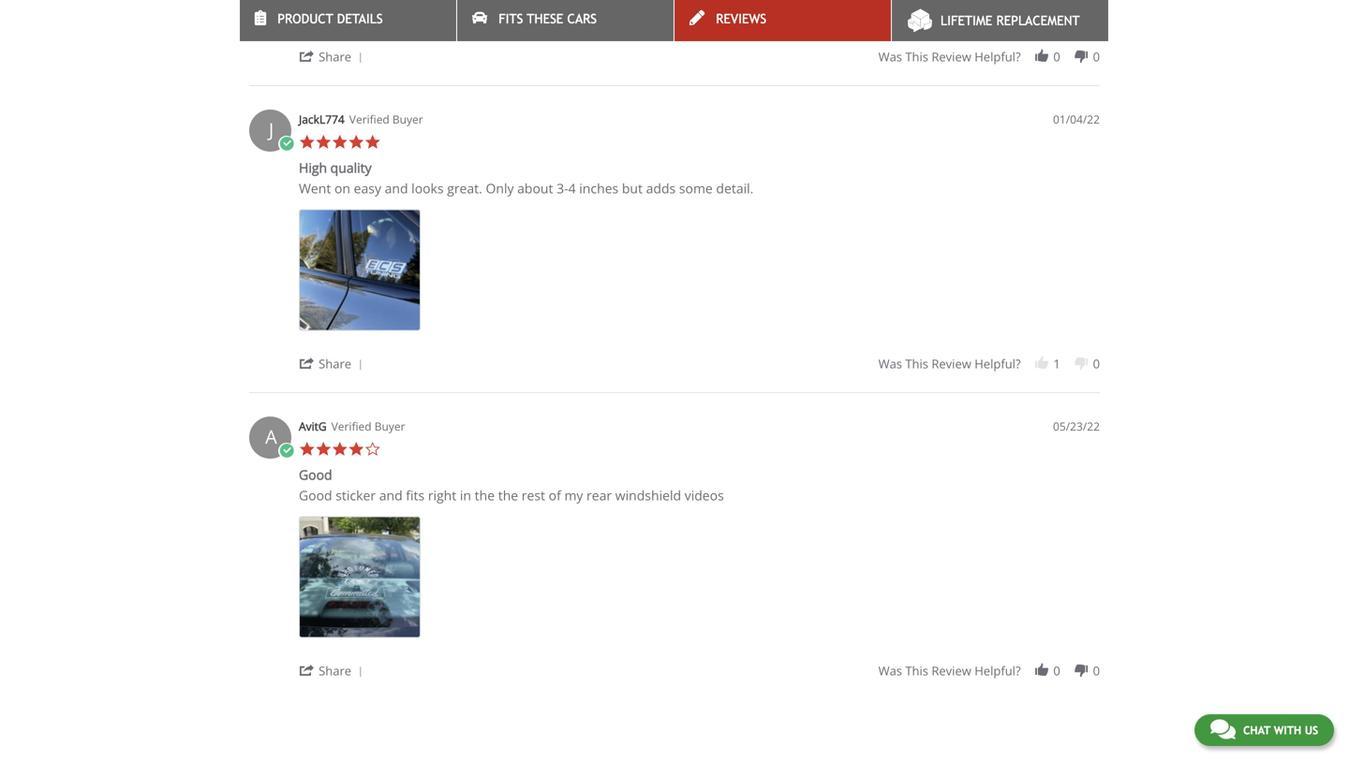 Task type: vqa. For each thing, say whether or not it's contained in the screenshot.
Need
no



Task type: locate. For each thing, give the bounding box(es) containing it.
0 horizontal spatial the
[[475, 487, 495, 505]]

1 vertical spatial list item
[[299, 517, 421, 639]]

and inside the good good sticker and fits right in the the rest of my rear windshield videos
[[379, 487, 403, 505]]

0 right vote down review by avitg on 23 may 2022 image
[[1093, 663, 1100, 680]]

the right in on the left
[[475, 487, 495, 505]]

1 vertical spatial helpful?
[[975, 356, 1021, 373]]

0 vertical spatial was this review helpful?
[[879, 48, 1021, 65]]

2 was from the top
[[879, 356, 903, 373]]

great.
[[447, 180, 483, 197]]

1 vertical spatial group
[[879, 356, 1100, 373]]

2 good from the top
[[299, 487, 332, 505]]

buyer up empty star image
[[375, 419, 405, 435]]

2 share from the top
[[319, 356, 352, 373]]

was for j
[[879, 356, 903, 373]]

0 vertical spatial good
[[299, 466, 332, 484]]

list item down sticker
[[299, 517, 421, 639]]

2 vertical spatial was
[[879, 663, 903, 680]]

01/04/22
[[1053, 112, 1100, 127]]

1 vertical spatial good
[[299, 487, 332, 505]]

3 share from the top
[[319, 663, 352, 680]]

0 vertical spatial share
[[319, 48, 352, 65]]

vote up review by avitg on 23 may 2022 image
[[1034, 663, 1050, 680]]

verified buyer heading up empty star image
[[331, 419, 405, 435]]

1 vertical spatial and
[[379, 487, 403, 505]]

0 for vote down review by jackl774 on  4 jan 2022 "image"
[[1093, 356, 1100, 373]]

was
[[879, 48, 903, 65], [879, 356, 903, 373], [879, 663, 903, 680]]

1 vertical spatial was this review helpful?
[[879, 356, 1021, 373]]

3 this from the top
[[906, 663, 929, 680]]

seperator image
[[355, 53, 366, 64], [355, 667, 366, 679]]

share button for a
[[299, 662, 370, 680]]

quality
[[331, 159, 372, 177]]

0 for the "vote down review by ivanv680 on 10 apr 2022" icon
[[1093, 48, 1100, 65]]

2 vertical spatial was this review helpful?
[[879, 663, 1021, 680]]

good good sticker and fits right in the the rest of my rear windshield videos
[[299, 466, 724, 505]]

circle checkmark image right the j
[[278, 136, 295, 152]]

list item
[[299, 210, 421, 331], [299, 517, 421, 639]]

helpful? left vote up review by jackl774 on  4 jan 2022 image
[[975, 356, 1021, 373]]

circle checkmark image right a
[[278, 443, 295, 460]]

good heading
[[299, 466, 332, 488]]

1 circle checkmark image from the top
[[278, 136, 295, 152]]

was this review helpful? left vote up review by avitg on 23 may 2022 image
[[879, 663, 1021, 680]]

lifetime
[[941, 13, 993, 28]]

was this review helpful? left vote up review by jackl774 on  4 jan 2022 image
[[879, 356, 1021, 373]]

3 was from the top
[[879, 663, 903, 680]]

2 seperator image from the top
[[355, 667, 366, 679]]

2 share image from the top
[[299, 663, 315, 680]]

verified right jackl774
[[349, 112, 390, 127]]

lifetime replacement link
[[892, 0, 1109, 41]]

2 vertical spatial group
[[879, 663, 1100, 680]]

verified up empty star image
[[331, 419, 372, 435]]

2 was this review helpful? from the top
[[879, 356, 1021, 373]]

was this review helpful?
[[879, 48, 1021, 65], [879, 356, 1021, 373], [879, 663, 1021, 680]]

and inside high quality went on easy and looks great. only about 3-4 inches but adds some detail.
[[385, 180, 408, 197]]

helpful? left vote up review by avitg on 23 may 2022 image
[[975, 663, 1021, 680]]

0 vertical spatial seperator image
[[355, 53, 366, 64]]

2 helpful? from the top
[[975, 356, 1021, 373]]

1 vertical spatial share button
[[299, 355, 370, 373]]

avitg verified buyer
[[299, 419, 405, 435]]

high
[[299, 159, 327, 177]]

us
[[1305, 724, 1319, 738]]

good
[[299, 466, 332, 484], [299, 487, 332, 505]]

and
[[385, 180, 408, 197], [379, 487, 403, 505]]

05/23/22
[[1053, 419, 1100, 435]]

review
[[932, 48, 972, 65], [932, 356, 972, 373], [932, 663, 972, 680]]

0 vertical spatial helpful?
[[975, 48, 1021, 65]]

1 share from the top
[[319, 48, 352, 65]]

2 review from the top
[[932, 356, 972, 373]]

1 vertical spatial review
[[932, 356, 972, 373]]

0 vertical spatial and
[[385, 180, 408, 197]]

verified for a
[[331, 419, 372, 435]]

0 vertical spatial share image
[[299, 356, 315, 372]]

1 horizontal spatial the
[[498, 487, 518, 505]]

looks
[[412, 180, 444, 197]]

0 vertical spatial was
[[879, 48, 903, 65]]

comments image
[[1211, 719, 1236, 741]]

2 vertical spatial helpful?
[[975, 663, 1021, 680]]

review date 01/04/22 element
[[1053, 112, 1100, 128]]

1 vertical spatial share image
[[299, 663, 315, 680]]

was this review helpful? for a
[[879, 663, 1021, 680]]

share button
[[299, 47, 370, 65], [299, 355, 370, 373], [299, 662, 370, 680]]

1 vertical spatial buyer
[[375, 419, 405, 435]]

verified buyer heading up quality
[[349, 112, 423, 128]]

and right easy
[[385, 180, 408, 197]]

j
[[269, 117, 274, 143]]

1 vertical spatial share
[[319, 356, 352, 373]]

review left vote up review by avitg on 23 may 2022 image
[[932, 663, 972, 680]]

3 helpful? from the top
[[975, 663, 1021, 680]]

1 vertical spatial seperator image
[[355, 667, 366, 679]]

in
[[460, 487, 471, 505]]

helpful? down lifetime replacement link
[[975, 48, 1021, 65]]

3 review from the top
[[932, 663, 972, 680]]

0 vertical spatial list item
[[299, 210, 421, 331]]

1 share image from the top
[[299, 356, 315, 372]]

these
[[527, 11, 564, 26]]

star image
[[299, 134, 315, 151], [315, 442, 332, 458], [332, 442, 348, 458]]

1
[[1054, 356, 1061, 373]]

fits these cars
[[499, 11, 597, 26]]

0 vertical spatial review
[[932, 48, 972, 65]]

1 seperator image from the top
[[355, 53, 366, 64]]

1 vertical spatial this
[[906, 356, 929, 373]]

reviews link
[[675, 0, 891, 41]]

verified
[[349, 112, 390, 127], [331, 419, 372, 435]]

0 vertical spatial verified
[[349, 112, 390, 127]]

share image
[[299, 356, 315, 372], [299, 663, 315, 680]]

1 share button from the top
[[299, 47, 370, 65]]

2 vertical spatial this
[[906, 663, 929, 680]]

good down avitg
[[299, 466, 332, 484]]

0 vertical spatial circle checkmark image
[[278, 136, 295, 152]]

list item down easy
[[299, 210, 421, 331]]

good left sticker
[[299, 487, 332, 505]]

1 the from the left
[[475, 487, 495, 505]]

helpful?
[[975, 48, 1021, 65], [975, 356, 1021, 373], [975, 663, 1021, 680]]

chat with us
[[1244, 724, 1319, 738]]

2 this from the top
[[906, 356, 929, 373]]

the left rest
[[498, 487, 518, 505]]

tab panel
[[240, 0, 1110, 700]]

2 vertical spatial share
[[319, 663, 352, 680]]

0 right the "vote down review by ivanv680 on 10 apr 2022" icon
[[1093, 48, 1100, 65]]

buyer up the looks
[[393, 112, 423, 127]]

2 vertical spatial review
[[932, 663, 972, 680]]

2 group from the top
[[879, 356, 1100, 373]]

2 circle checkmark image from the top
[[278, 443, 295, 460]]

2 share button from the top
[[299, 355, 370, 373]]

seperator image for share icon related to a
[[355, 667, 366, 679]]

group for a
[[879, 663, 1100, 680]]

2 vertical spatial share button
[[299, 662, 370, 680]]

review down lifetime
[[932, 48, 972, 65]]

was for a
[[879, 663, 903, 680]]

0 vertical spatial verified buyer heading
[[349, 112, 423, 128]]

1 helpful? from the top
[[975, 48, 1021, 65]]

review left vote up review by jackl774 on  4 jan 2022 image
[[932, 356, 972, 373]]

image of review by avitg on 23 may 2022 number 1 image
[[299, 517, 421, 639]]

share
[[319, 48, 352, 65], [319, 356, 352, 373], [319, 663, 352, 680]]

star image up high
[[299, 134, 315, 151]]

0 for vote down review by avitg on 23 may 2022 image
[[1093, 663, 1100, 680]]

0 vertical spatial this
[[906, 48, 929, 65]]

this for j
[[906, 356, 929, 373]]

0 vertical spatial buyer
[[393, 112, 423, 127]]

1 vertical spatial was
[[879, 356, 903, 373]]

high quality went on easy and looks great. only about 3-4 inches but adds some detail.
[[299, 159, 754, 197]]

circle checkmark image
[[278, 136, 295, 152], [278, 443, 295, 460]]

1 vertical spatial verified
[[331, 419, 372, 435]]

share image for j
[[299, 356, 315, 372]]

verified buyer heading for a
[[331, 419, 405, 435]]

0
[[1054, 48, 1061, 65], [1093, 48, 1100, 65], [1093, 356, 1100, 373], [1054, 663, 1061, 680], [1093, 663, 1100, 680]]

only
[[486, 180, 514, 197]]

star image
[[315, 134, 332, 151], [332, 134, 348, 151], [348, 134, 365, 151], [365, 134, 381, 151], [299, 442, 315, 458], [348, 442, 365, 458]]

1 vertical spatial verified buyer heading
[[331, 419, 405, 435]]

0 vertical spatial share button
[[299, 47, 370, 65]]

vote down review by avitg on 23 may 2022 image
[[1074, 663, 1090, 680]]

verified buyer heading
[[349, 112, 423, 128], [331, 419, 405, 435]]

was this review helpful? down lifetime
[[879, 48, 1021, 65]]

group
[[879, 48, 1100, 65], [879, 356, 1100, 373], [879, 663, 1100, 680]]

3 group from the top
[[879, 663, 1100, 680]]

0 vertical spatial group
[[879, 48, 1100, 65]]

high quality heading
[[299, 159, 372, 181]]

some
[[679, 180, 713, 197]]

and left "fits"
[[379, 487, 403, 505]]

the
[[475, 487, 495, 505], [498, 487, 518, 505]]

chat with us link
[[1195, 715, 1335, 747]]

2 list item from the top
[[299, 517, 421, 639]]

this
[[906, 48, 929, 65], [906, 356, 929, 373], [906, 663, 929, 680]]

adds
[[646, 180, 676, 197]]

seperator image
[[355, 360, 366, 371]]

group for j
[[879, 356, 1100, 373]]

1 list item from the top
[[299, 210, 421, 331]]

1 vertical spatial circle checkmark image
[[278, 443, 295, 460]]

0 right vote down review by jackl774 on  4 jan 2022 "image"
[[1093, 356, 1100, 373]]

4
[[569, 180, 576, 197]]

0 right vote up review by avitg on 23 may 2022 image
[[1054, 663, 1061, 680]]

buyer for j
[[393, 112, 423, 127]]

buyer
[[393, 112, 423, 127], [375, 419, 405, 435]]

3 was this review helpful? from the top
[[879, 663, 1021, 680]]

helpful? for j
[[975, 356, 1021, 373]]

but
[[622, 180, 643, 197]]

3 share button from the top
[[299, 662, 370, 680]]

list item for a
[[299, 517, 421, 639]]

buyer for a
[[375, 419, 405, 435]]

replacement
[[997, 13, 1080, 28]]

1 review from the top
[[932, 48, 972, 65]]



Task type: describe. For each thing, give the bounding box(es) containing it.
image of review by jackl774 on  4 jan 2022 number 1 image
[[299, 210, 421, 331]]

tab panel containing j
[[240, 0, 1110, 700]]

cars
[[568, 11, 597, 26]]

1 this from the top
[[906, 48, 929, 65]]

right
[[428, 487, 457, 505]]

my
[[565, 487, 583, 505]]

review for a
[[932, 663, 972, 680]]

was this review helpful? for j
[[879, 356, 1021, 373]]

jackl774
[[299, 112, 345, 127]]

detail.
[[716, 180, 754, 197]]

star image down avitg
[[315, 442, 332, 458]]

share button for j
[[299, 355, 370, 373]]

easy
[[354, 180, 381, 197]]

circle checkmark image for a
[[278, 443, 295, 460]]

went
[[299, 180, 331, 197]]

chat
[[1244, 724, 1271, 738]]

1 was this review helpful? from the top
[[879, 48, 1021, 65]]

vote down review by ivanv680 on 10 apr 2022 image
[[1074, 48, 1090, 65]]

share for j
[[319, 356, 352, 373]]

fits
[[406, 487, 425, 505]]

with
[[1274, 724, 1302, 738]]

a
[[265, 424, 277, 450]]

avitg
[[299, 419, 327, 435]]

videos
[[685, 487, 724, 505]]

details
[[337, 11, 383, 26]]

rear
[[587, 487, 612, 505]]

helpful? for a
[[975, 663, 1021, 680]]

list item for j
[[299, 210, 421, 331]]

star image down avitg verified buyer
[[332, 442, 348, 458]]

windshield
[[616, 487, 681, 505]]

about
[[517, 180, 553, 197]]

product
[[278, 11, 333, 26]]

1 group from the top
[[879, 48, 1100, 65]]

seperator image for share image
[[355, 53, 366, 64]]

jackl774 verified buyer
[[299, 112, 423, 127]]

vote up review by ivanv680 on 10 apr 2022 image
[[1034, 48, 1050, 65]]

on
[[335, 180, 351, 197]]

0 right vote up review by ivanv680 on 10 apr 2022 image
[[1054, 48, 1061, 65]]

fits these cars link
[[457, 0, 674, 41]]

vote down review by jackl774 on  4 jan 2022 image
[[1074, 356, 1090, 372]]

share image
[[299, 48, 315, 65]]

share for a
[[319, 663, 352, 680]]

circle checkmark image for j
[[278, 136, 295, 152]]

of
[[549, 487, 561, 505]]

3-
[[557, 180, 569, 197]]

verified buyer heading for j
[[349, 112, 423, 128]]

product details
[[278, 11, 383, 26]]

share image for a
[[299, 663, 315, 680]]

vote up review by jackl774 on  4 jan 2022 image
[[1034, 356, 1050, 372]]

lifetime replacement
[[941, 13, 1080, 28]]

sticker
[[336, 487, 376, 505]]

verified for j
[[349, 112, 390, 127]]

review for j
[[932, 356, 972, 373]]

empty star image
[[365, 442, 381, 458]]

2 the from the left
[[498, 487, 518, 505]]

product details link
[[240, 0, 456, 41]]

rest
[[522, 487, 546, 505]]

image of review by ivanv680 on 10 apr 2022 number 1 image
[[299, 0, 421, 24]]

this for a
[[906, 663, 929, 680]]

reviews
[[716, 11, 767, 26]]

inches
[[579, 180, 619, 197]]

review date 05/23/22 element
[[1053, 419, 1100, 435]]

1 was from the top
[[879, 48, 903, 65]]

fits
[[499, 11, 523, 26]]

1 good from the top
[[299, 466, 332, 484]]



